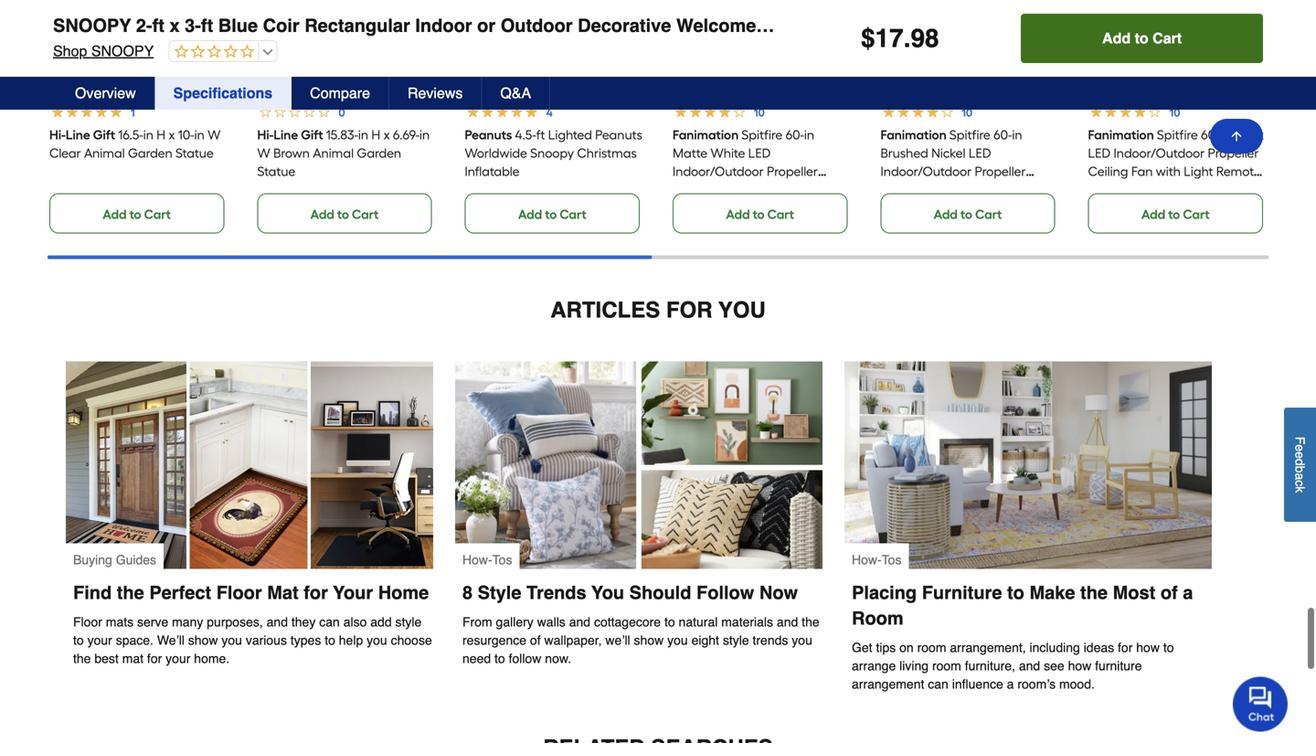 Task type: locate. For each thing, give the bounding box(es) containing it.
e
[[1293, 445, 1308, 452], [1293, 452, 1308, 459]]

add for spitfire 60-in brushed nickel led indoor/outdoor propeller ceiling fan with light remote (3-blade)
[[934, 207, 958, 222]]

(3- for spitfire 60-in brushed nickel led indoor/outdoor propeller ceiling fan with light remote (3-blade)
[[881, 200, 896, 216]]

save
[[505, 71, 530, 84]]

1 garden from the left
[[128, 146, 173, 161]]

your
[[87, 633, 112, 648], [166, 652, 191, 666]]

list item containing peanuts
[[465, 0, 644, 234]]

hi- up clear
[[49, 127, 66, 143]]

how up mood. on the bottom of page
[[1069, 659, 1092, 674]]

add for 16.5-in h x 10-in w clear animal garden statue
[[103, 207, 127, 222]]

cart inside button
[[1153, 30, 1182, 47]]

0 vertical spatial a
[[1293, 473, 1308, 480]]

add to cart link inside the "104" "list item"
[[257, 194, 432, 234]]

ceiling for spitfire 60-in brushed nickel led indoor/outdoor propeller ceiling fan with light remote (3-blade)
[[881, 182, 921, 198]]

statue
[[176, 146, 214, 161], [257, 164, 295, 179]]

for
[[666, 298, 713, 323]]

1 vertical spatial mat
[[267, 583, 299, 604]]

2 vertical spatial a
[[1007, 677, 1014, 692]]

fanimation down 684 .94
[[1089, 127, 1155, 143]]

spitfire left "arrow up" image
[[1158, 127, 1199, 143]]

blade) inside spitfire 60-in matte white led indoor/outdoor propeller ceiling fan with light remote (3-blade)
[[688, 200, 725, 216]]

fanimation up brushed
[[881, 127, 947, 143]]

get tips on room arrangement, including ideas for how to arrange living room furniture, and see how furniture arrangement can influence a room's mood.
[[852, 641, 1178, 692]]

most
[[1113, 583, 1156, 604]]

1 e from the top
[[1293, 445, 1308, 452]]

684 .94
[[1095, 41, 1146, 67]]

2 fanimation from the left
[[881, 127, 947, 143]]

2 how-tos from the left
[[852, 553, 902, 568]]

purposes,
[[207, 615, 263, 630]]

furniture
[[1096, 659, 1143, 674]]

floor inside 'floor mats serve many purposes, and they can also add style to your space. we'll show you various types to help you choose the best mat for your home.'
[[73, 615, 102, 630]]

0 horizontal spatial statue
[[176, 146, 214, 161]]

x for 144
[[169, 127, 175, 143]]

10-
[[178, 127, 194, 143]]

hi-line gift inside the "104" "list item"
[[257, 127, 323, 143]]

0 horizontal spatial how-
[[463, 553, 493, 568]]

0 horizontal spatial spitfire
[[742, 127, 783, 143]]

cart inside 144 list item
[[144, 207, 171, 222]]

articles
[[551, 298, 660, 323]]

5 add to cart link from the left
[[881, 194, 1056, 234]]

animal down 16.5-
[[84, 146, 125, 161]]

of inside placing furniture to make the most of a room
[[1161, 583, 1178, 604]]

with
[[1157, 164, 1181, 179], [741, 182, 766, 198], [949, 182, 974, 198]]

add to cart link for 144
[[49, 194, 224, 234]]

fan for spitfire 60-in brushed nickel led indoor/outdoor propeller ceiling fan with light remote (3-blade)
[[924, 182, 946, 198]]

1 horizontal spatial led
[[969, 146, 991, 161]]

50%
[[532, 71, 553, 84]]

60- for $
[[994, 127, 1012, 143]]

(3- for spitfire 60-in matte white led indoor/outdoor propeller ceiling fan with light remote (3-blade)
[[673, 200, 688, 216]]

should
[[630, 583, 692, 604]]

or
[[477, 15, 496, 36]]

2 horizontal spatial with
[[1157, 164, 1181, 179]]

1 spitfire from the left
[[742, 127, 783, 143]]

led inside spitfire 60-in matte white led indoor/outdoor propeller ceiling fan with light remote (3-blade)
[[749, 146, 771, 161]]

can down living
[[928, 677, 949, 692]]

0 horizontal spatial for
[[147, 652, 162, 666]]

hi- inside the "104" "list item"
[[257, 127, 274, 143]]

ceiling inside spitfire 60-in matte white led indoor/outdoor propeller ceiling fan with light remote (3-blade)
[[673, 182, 713, 198]]

0 horizontal spatial of
[[530, 633, 541, 648]]

spitfire up the white
[[742, 127, 783, 143]]

how-
[[463, 553, 493, 568], [852, 553, 882, 568]]

q&a
[[501, 85, 531, 102]]

2 horizontal spatial for
[[1118, 641, 1133, 655]]

0 horizontal spatial garden
[[128, 146, 173, 161]]

the
[[117, 583, 144, 604], [1081, 583, 1108, 604], [802, 615, 820, 630], [73, 652, 91, 666]]

0 horizontal spatial list item
[[465, 0, 644, 234]]

gift inside the "104" "list item"
[[301, 127, 323, 143]]

h left 10-
[[157, 127, 166, 143]]

cottagecore
[[594, 615, 661, 630]]

2 how-tos link from the left
[[845, 362, 1213, 569]]

see
[[1044, 659, 1065, 674]]

2 horizontal spatial 60-
[[1202, 127, 1220, 143]]

mat
[[809, 15, 841, 36], [267, 583, 299, 604]]

1 horizontal spatial 60-
[[994, 127, 1012, 143]]

1 vertical spatial style
[[723, 633, 749, 648]]

statue down brown
[[257, 164, 295, 179]]

snoopy up ".00"
[[53, 15, 131, 36]]

6 in from the left
[[1012, 127, 1023, 143]]

hi- for 104
[[257, 127, 274, 143]]

to inside the "get tips on room arrangement, including ideas for how to arrange living room furniture, and see how furniture arrangement can influence a room's mood."
[[1164, 641, 1175, 655]]

make
[[1030, 583, 1076, 604]]

the right materials at the bottom right of page
[[802, 615, 820, 630]]

ceiling for spitfire 60-in matte white led indoor/outdoor propeller ceiling fan with light remote (3-blade)
[[673, 182, 713, 198]]

add to cart link inside 144 list item
[[49, 194, 224, 234]]

0 horizontal spatial fan
[[716, 182, 738, 198]]

animal inside 16.5-in h x 10-in w clear animal garden statue
[[84, 146, 125, 161]]

e up the d
[[1293, 445, 1308, 452]]

remote for spitfire 60-in matte white led indoor/outdoor propeller ceiling fan with light remote (3-blade)
[[801, 182, 846, 198]]

8 style trends you should follow now link
[[455, 569, 823, 606]]

1 show from the left
[[188, 633, 218, 648]]

16.5-in h x 10-in w clear animal garden statue
[[49, 127, 221, 161]]

the inside placing furniture to make the most of a room
[[1081, 583, 1108, 604]]

for up the they
[[304, 583, 328, 604]]

2 garden from the left
[[357, 146, 401, 161]]

2 horizontal spatial fan
[[1132, 164, 1154, 179]]

and up various
[[267, 615, 288, 630]]

decorative
[[578, 15, 672, 36]]

$ for 684
[[881, 44, 887, 57]]

2 horizontal spatial fanimation
[[1089, 127, 1155, 143]]

hi-line gift up brown
[[257, 127, 323, 143]]

2 animal from the left
[[313, 146, 354, 161]]

of up follow
[[530, 633, 541, 648]]

(3- inside spitfire 60-in matte white led indoor/outdoor propeller ceiling fan with light remote (3-blade)
[[673, 200, 688, 216]]

1 how- from the left
[[463, 553, 493, 568]]

2 horizontal spatial propeller
[[1209, 146, 1260, 161]]

144 list item
[[49, 0, 228, 234]]

0 horizontal spatial (3-
[[673, 200, 688, 216]]

line up clear
[[66, 127, 90, 143]]

a living room furniture arrangement with a white sofa, two brown wood chairs and a colorful rug. image
[[845, 362, 1213, 569]]

light inside spitfire 60-in brushed nickel led indoor/outdoor propeller ceiling fan with light remote (3-blade)
[[977, 182, 1006, 198]]

1 horizontal spatial spitfire
[[950, 127, 991, 143]]

3 fanimation from the left
[[1089, 127, 1155, 143]]

hi-line gift inside 144 list item
[[49, 127, 115, 143]]

a up the k
[[1293, 473, 1308, 480]]

line up brown
[[274, 127, 298, 143]]

in
[[143, 127, 154, 143], [194, 127, 205, 143], [358, 127, 368, 143], [420, 127, 430, 143], [805, 127, 815, 143], [1012, 127, 1023, 143], [1220, 127, 1230, 143]]

add to cart inside button
[[1103, 30, 1182, 47]]

of inside from gallery walls and cottagecore to natural materials and the resurgence of wallpaper, we'll show you eight style trends you need to follow now.
[[530, 633, 541, 648]]

1 horizontal spatial 684
[[1095, 41, 1132, 67]]

statue down 10-
[[176, 146, 214, 161]]

0 horizontal spatial floor
[[73, 615, 102, 630]]

for
[[304, 583, 328, 604], [1118, 641, 1133, 655], [147, 652, 162, 666]]

propeller for spitfire 60-in matte white led indoor/outdoor propeller ceiling fan with light remote (3-blade)
[[767, 164, 818, 179]]

tos for style
[[493, 553, 512, 568]]

reviews button
[[390, 77, 482, 110]]

garden down 6.69-
[[357, 146, 401, 161]]

line for 104
[[274, 127, 298, 143]]

welcome
[[677, 15, 757, 36]]

0 horizontal spatial fanimation
[[673, 127, 739, 143]]

cart for spitfire 60-in black led indoor/outdoor propeller ceiling fan with light remote (3-blade)
[[1184, 207, 1210, 222]]

you down natural
[[668, 633, 688, 648]]

remote inside spitfire 60-in matte white led indoor/outdoor propeller ceiling fan with light remote (3-blade)
[[801, 182, 846, 198]]

blade) for spitfire 60-in matte white led indoor/outdoor propeller ceiling fan with light remote (3-blade)
[[688, 200, 725, 216]]

how-tos up the 'style'
[[463, 553, 512, 568]]

how up furniture
[[1137, 641, 1160, 655]]

1 animal from the left
[[84, 146, 125, 161]]

h inside "15.83-in h x 6.69-in w brown animal garden statue"
[[371, 127, 380, 143]]

fan inside spitfire 60-in brushed nickel led indoor/outdoor propeller ceiling fan with light remote (3-blade)
[[924, 182, 946, 198]]

gift inside 144 list item
[[93, 127, 115, 143]]

2 in from the left
[[194, 127, 205, 143]]

1 hi-line gift from the left
[[49, 127, 115, 143]]

$ 104
[[257, 41, 298, 67]]

h inside 16.5-in h x 10-in w clear animal garden statue
[[157, 127, 166, 143]]

remote inside spitfire 60-in brushed nickel led indoor/outdoor propeller ceiling fan with light remote (3-blade)
[[1009, 182, 1054, 198]]

0 vertical spatial floor
[[216, 583, 262, 604]]

x inside "15.83-in h x 6.69-in w brown animal garden statue"
[[384, 127, 390, 143]]

1 horizontal spatial with
[[949, 182, 974, 198]]

2 show from the left
[[634, 633, 664, 648]]

0 horizontal spatial with
[[741, 182, 766, 198]]

led inside spitfire 60-in black led indoor/outdoor propeller ceiling fan with light remote (3-blade)
[[1089, 146, 1111, 161]]

fan inside spitfire 60-in matte white led indoor/outdoor propeller ceiling fan with light remote (3-blade)
[[716, 182, 738, 198]]

1 horizontal spatial how-
[[852, 553, 882, 568]]

led
[[749, 146, 771, 161], [969, 146, 991, 161], [1089, 146, 1111, 161]]

1 hi- from the left
[[49, 127, 66, 143]]

w inside "15.83-in h x 6.69-in w brown animal garden statue"
[[257, 146, 270, 161]]

a collage with a tan and black welcome mat, red and black rooster mat, and black chair mat. image
[[66, 362, 433, 569]]

line
[[66, 127, 90, 143], [274, 127, 298, 143]]

60- inside spitfire 60-in black led indoor/outdoor propeller ceiling fan with light remote (3-blade)
[[1202, 127, 1220, 143]]

your up best
[[87, 633, 112, 648]]

1 horizontal spatial ceiling
[[881, 182, 921, 198]]

2 60- from the left
[[994, 127, 1012, 143]]

1 horizontal spatial garden
[[357, 146, 401, 161]]

you up cottagecore
[[592, 583, 625, 604]]

1 add to cart link from the left
[[49, 194, 224, 234]]

5 in from the left
[[805, 127, 815, 143]]

$ inside $ 144 .00
[[49, 44, 56, 57]]

indoor/outdoor for spitfire 60-in brushed nickel led indoor/outdoor propeller ceiling fan with light remote (3-blade)
[[881, 164, 972, 179]]

2 hi- from the left
[[257, 127, 274, 143]]

statue for 104
[[257, 164, 295, 179]]

$ for 104
[[257, 44, 264, 57]]

2 led from the left
[[969, 146, 991, 161]]

propeller for spitfire 60-in brushed nickel led indoor/outdoor propeller ceiling fan with light remote (3-blade)
[[975, 164, 1026, 179]]

.94 inside '$ 684 .94'
[[924, 44, 938, 57]]

2 line from the left
[[274, 127, 298, 143]]

snoopy
[[53, 15, 131, 36], [91, 43, 154, 59]]

a blue striped chair with pillows, a green wall with artwork and a patio sofa with pillows. image
[[455, 362, 823, 569]]

indoor/outdoor inside spitfire 60-in brushed nickel led indoor/outdoor propeller ceiling fan with light remote (3-blade)
[[881, 164, 972, 179]]

tos up the 'style'
[[493, 553, 512, 568]]

with inside spitfire 60-in matte white led indoor/outdoor propeller ceiling fan with light remote (3-blade)
[[741, 182, 766, 198]]

spitfire up nickel
[[950, 127, 991, 143]]

lighted
[[549, 127, 593, 143]]

1 gift from the left
[[93, 127, 115, 143]]

x inside 16.5-in h x 10-in w clear animal garden statue
[[169, 127, 175, 143]]

1 vertical spatial statue
[[257, 164, 295, 179]]

can left also
[[319, 615, 340, 630]]

you
[[719, 298, 766, 323], [592, 583, 625, 604]]

furniture
[[922, 583, 1003, 604]]

1 how-tos link from the left
[[455, 362, 823, 569]]

1 vertical spatial a
[[1183, 583, 1194, 604]]

2 tos from the left
[[882, 553, 902, 568]]

1 horizontal spatial indoor/outdoor
[[881, 164, 972, 179]]

0 horizontal spatial led
[[749, 146, 771, 161]]

2 add to cart link from the left
[[257, 194, 432, 234]]

0 horizontal spatial your
[[87, 633, 112, 648]]

a right most at the right bottom
[[1183, 583, 1194, 604]]

$ inside '$ 684 .94'
[[881, 44, 887, 57]]

0 horizontal spatial ceiling
[[673, 182, 713, 198]]

with inside spitfire 60-in brushed nickel led indoor/outdoor propeller ceiling fan with light remote (3-blade)
[[949, 182, 974, 198]]

0 vertical spatial style
[[395, 615, 422, 630]]

684 list item
[[881, 0, 1059, 234], [1089, 0, 1267, 234]]

add to cart for spitfire 60-in brushed nickel led indoor/outdoor propeller ceiling fan with light remote (3-blade)
[[934, 207, 1002, 222]]

x left 6.69-
[[384, 127, 390, 143]]

2 684 from the left
[[1095, 41, 1132, 67]]

add to cart button
[[1022, 14, 1264, 63]]

1 horizontal spatial h
[[371, 127, 380, 143]]

line inside 144 list item
[[66, 127, 90, 143]]

2 list item from the left
[[673, 0, 852, 234]]

led inside spitfire 60-in brushed nickel led indoor/outdoor propeller ceiling fan with light remote (3-blade)
[[969, 146, 991, 161]]

1 vertical spatial can
[[928, 677, 949, 692]]

1 vertical spatial floor
[[73, 615, 102, 630]]

2 gift from the left
[[301, 127, 323, 143]]

how- for placing
[[852, 553, 882, 568]]

need
[[463, 652, 491, 666]]

peanuts inside "4.5-ft lighted peanuts worldwide snoopy christmas inflatable"
[[596, 127, 643, 143]]

reviews
[[408, 85, 463, 102]]

0 horizontal spatial .94
[[924, 44, 938, 57]]

the inside from gallery walls and cottagecore to natural materials and the resurgence of wallpaper, we'll show you eight style trends you need to follow now.
[[802, 615, 820, 630]]

how-tos link for make
[[845, 362, 1213, 569]]

1 tos from the left
[[493, 553, 512, 568]]

1 horizontal spatial list item
[[673, 0, 852, 234]]

to inside the "104" "list item"
[[337, 207, 349, 222]]

peanuts up worldwide
[[465, 127, 513, 143]]

to inside 144 list item
[[129, 207, 141, 222]]

0 horizontal spatial you
[[592, 583, 625, 604]]

room right living
[[933, 659, 962, 674]]

fanimation
[[673, 127, 739, 143], [881, 127, 947, 143], [1089, 127, 1155, 143]]

7 in from the left
[[1220, 127, 1230, 143]]

you down purposes,
[[222, 633, 242, 648]]

2 horizontal spatial led
[[1089, 146, 1111, 161]]

chat invite button image
[[1234, 676, 1289, 732]]

mood.
[[1060, 677, 1095, 692]]

list item containing fanimation
[[673, 0, 852, 234]]

1 horizontal spatial (3-
[[881, 200, 896, 216]]

1 horizontal spatial statue
[[257, 164, 295, 179]]

x left 10-
[[169, 127, 175, 143]]

0 horizontal spatial show
[[188, 633, 218, 648]]

with for spitfire 60-in matte white led indoor/outdoor propeller ceiling fan with light remote (3-blade)
[[741, 182, 766, 198]]

propeller inside spitfire 60-in brushed nickel led indoor/outdoor propeller ceiling fan with light remote (3-blade)
[[975, 164, 1026, 179]]

peanuts up christmas
[[596, 127, 643, 143]]

1 horizontal spatial can
[[928, 677, 949, 692]]

statue inside 16.5-in h x 10-in w clear animal garden statue
[[176, 146, 214, 161]]

room right on
[[918, 641, 947, 655]]

gift left 16.5-
[[93, 127, 115, 143]]

and up the room's
[[1019, 659, 1041, 674]]

0 horizontal spatial blade)
[[688, 200, 725, 216]]

ft up snoopy
[[537, 127, 545, 143]]

the left best
[[73, 652, 91, 666]]

arrow up image
[[1230, 129, 1245, 144]]

propeller inside spitfire 60-in matte white led indoor/outdoor propeller ceiling fan with light remote (3-blade)
[[767, 164, 818, 179]]

show
[[188, 633, 218, 648], [634, 633, 664, 648]]

cart inside the "104" "list item"
[[352, 207, 379, 222]]

your down we'll on the bottom left of page
[[166, 652, 191, 666]]

(3-
[[1089, 182, 1103, 198], [673, 200, 688, 216], [881, 200, 896, 216]]

help
[[339, 633, 363, 648]]

remote for spitfire 60-in brushed nickel led indoor/outdoor propeller ceiling fan with light remote (3-blade)
[[1009, 182, 1054, 198]]

2 spitfire from the left
[[950, 127, 991, 143]]

3 spitfire from the left
[[1158, 127, 1199, 143]]

ft up zero stars image
[[201, 15, 213, 36]]

add to cart link
[[49, 194, 224, 234], [257, 194, 432, 234], [465, 194, 640, 234], [673, 194, 848, 234], [881, 194, 1056, 234], [1089, 194, 1264, 234]]

1 horizontal spatial style
[[723, 633, 749, 648]]

2 horizontal spatial a
[[1293, 473, 1308, 480]]

(3- inside spitfire 60-in brushed nickel led indoor/outdoor propeller ceiling fan with light remote (3-blade)
[[881, 200, 896, 216]]

0 vertical spatial you
[[719, 298, 766, 323]]

spitfire inside spitfire 60-in matte white led indoor/outdoor propeller ceiling fan with light remote (3-blade)
[[742, 127, 783, 143]]

style inside 'floor mats serve many purposes, and they can also add style to your space. we'll show you various types to help you choose the best mat for your home.'
[[395, 615, 422, 630]]

many
[[172, 615, 203, 630]]

garden for 104
[[357, 146, 401, 161]]

2 horizontal spatial light
[[1185, 164, 1214, 179]]

1 horizontal spatial how
[[1137, 641, 1160, 655]]

2-
[[136, 15, 152, 36]]

hi- up brown
[[257, 127, 274, 143]]

floor down 'find'
[[73, 615, 102, 630]]

add
[[371, 615, 392, 630]]

from gallery walls and cottagecore to natural materials and the resurgence of wallpaper, we'll show you eight style trends you need to follow now.
[[463, 615, 823, 666]]

fanimation for $
[[881, 127, 947, 143]]

3 you from the left
[[668, 633, 688, 648]]

1 horizontal spatial tos
[[882, 553, 902, 568]]

ceiling inside spitfire 60-in black led indoor/outdoor propeller ceiling fan with light remote (3-blade)
[[1089, 164, 1129, 179]]

blade) inside spitfire 60-in brushed nickel led indoor/outdoor propeller ceiling fan with light remote (3-blade)
[[896, 200, 932, 216]]

show inside 'floor mats serve many purposes, and they can also add style to your space. we'll show you various types to help you choose the best mat for your home.'
[[188, 633, 218, 648]]

3 add to cart link from the left
[[465, 194, 640, 234]]

1 h from the left
[[157, 127, 166, 143]]

8 style trends you should follow now
[[463, 583, 798, 604]]

0 horizontal spatial 684 list item
[[881, 0, 1059, 234]]

list item
[[465, 0, 644, 234], [673, 0, 852, 234]]

for up furniture
[[1118, 641, 1133, 655]]

ft left 3-
[[152, 15, 164, 36]]

tos
[[493, 553, 512, 568], [882, 553, 902, 568]]

add to cart link for 104
[[257, 194, 432, 234]]

you right for on the top right of page
[[719, 298, 766, 323]]

resurgence
[[463, 633, 527, 648]]

3 led from the left
[[1089, 146, 1111, 161]]

0 horizontal spatial h
[[157, 127, 166, 143]]

you down add
[[367, 633, 387, 648]]

natural
[[679, 615, 718, 630]]

clear
[[49, 146, 81, 161]]

a inside the "get tips on room arrangement, including ideas for how to arrange living room furniture, and see how furniture arrangement can influence a room's mood."
[[1007, 677, 1014, 692]]

cart for 16.5-in h x 10-in w clear animal garden statue
[[144, 207, 171, 222]]

1 vertical spatial of
[[530, 633, 541, 648]]

statue inside "15.83-in h x 6.69-in w brown animal garden statue"
[[257, 164, 295, 179]]

cart for spitfire 60-in brushed nickel led indoor/outdoor propeller ceiling fan with light remote (3-blade)
[[976, 207, 1002, 222]]

animal inside "15.83-in h x 6.69-in w brown animal garden statue"
[[313, 146, 354, 161]]

spitfire for 684
[[1158, 127, 1199, 143]]

1 how-tos from the left
[[463, 553, 512, 568]]

$ for 17
[[861, 24, 876, 53]]

add to cart for spitfire 60-in black led indoor/outdoor propeller ceiling fan with light remote (3-blade)
[[1142, 207, 1210, 222]]

mat right door
[[809, 15, 841, 36]]

ceiling inside spitfire 60-in brushed nickel led indoor/outdoor propeller ceiling fan with light remote (3-blade)
[[881, 182, 921, 198]]

spitfire inside spitfire 60-in black led indoor/outdoor propeller ceiling fan with light remote (3-blade)
[[1158, 127, 1199, 143]]

1 horizontal spatial how-tos link
[[845, 362, 1213, 569]]

how-tos link for you
[[455, 362, 823, 569]]

add to cart for 15.83-in h x 6.69-in w brown animal garden statue
[[311, 207, 379, 222]]

how- up 8 at left
[[463, 553, 493, 568]]

2 horizontal spatial spitfire
[[1158, 127, 1199, 143]]

$
[[861, 24, 876, 53], [49, 44, 56, 57], [257, 44, 264, 57], [881, 44, 887, 57]]

1 horizontal spatial peanuts
[[596, 127, 643, 143]]

and inside the "get tips on room arrangement, including ideas for how to arrange living room furniture, and see how furniture arrangement can influence a room's mood."
[[1019, 659, 1041, 674]]

style down materials at the bottom right of page
[[723, 633, 749, 648]]

add to cart inside the "104" "list item"
[[311, 207, 379, 222]]

add to cart
[[1103, 30, 1182, 47], [103, 207, 171, 222], [311, 207, 379, 222], [518, 207, 587, 222], [726, 207, 795, 222], [934, 207, 1002, 222], [1142, 207, 1210, 222]]

1 horizontal spatial light
[[977, 182, 1006, 198]]

1 horizontal spatial 684 list item
[[1089, 0, 1267, 234]]

2 horizontal spatial indoor/outdoor
[[1114, 146, 1205, 161]]

style
[[478, 583, 522, 604]]

hi-line gift up clear
[[49, 127, 115, 143]]

w left brown
[[257, 146, 270, 161]]

floor mats serve many purposes, and they can also add style to your space. we'll show you various types to help you choose the best mat for your home.
[[73, 615, 436, 666]]

how- up the placing
[[852, 553, 882, 568]]

hi-
[[49, 127, 66, 143], [257, 127, 274, 143]]

1 vertical spatial you
[[592, 583, 625, 604]]

snoopy down "2-"
[[91, 43, 154, 59]]

fanimation inside list item
[[673, 127, 739, 143]]

floor
[[216, 583, 262, 604], [73, 615, 102, 630]]

1 line from the left
[[66, 127, 90, 143]]

1 horizontal spatial w
[[257, 146, 270, 161]]

and up trends
[[777, 615, 799, 630]]

0 vertical spatial snoopy
[[53, 15, 131, 36]]

tos for furniture
[[882, 553, 902, 568]]

60- for 684
[[1202, 127, 1220, 143]]

2 h from the left
[[371, 127, 380, 143]]

garden down 16.5-
[[128, 146, 173, 161]]

line inside the "104" "list item"
[[274, 127, 298, 143]]

3 60- from the left
[[1202, 127, 1220, 143]]

in inside spitfire 60-in black led indoor/outdoor propeller ceiling fan with light remote (3-blade)
[[1220, 127, 1230, 143]]

hi- for 144
[[49, 127, 66, 143]]

the left most at the right bottom
[[1081, 583, 1108, 604]]

floor up purposes,
[[216, 583, 262, 604]]

1 horizontal spatial hi-
[[257, 127, 274, 143]]

how-tos link
[[455, 362, 823, 569], [845, 362, 1213, 569]]

inflatable
[[465, 164, 520, 179]]

spitfire
[[742, 127, 783, 143], [950, 127, 991, 143], [1158, 127, 1199, 143]]

add inside the "104" "list item"
[[311, 207, 335, 222]]

remote inside spitfire 60-in black led indoor/outdoor propeller ceiling fan with light remote (3-blade)
[[1217, 164, 1262, 179]]

worldwide
[[465, 146, 528, 161]]

6 add to cart link from the left
[[1089, 194, 1264, 234]]

led for nickel
[[969, 146, 991, 161]]

0 horizontal spatial line
[[66, 127, 90, 143]]

0 horizontal spatial peanuts
[[465, 127, 513, 143]]

1 horizontal spatial remote
[[1009, 182, 1054, 198]]

1 vertical spatial w
[[257, 146, 270, 161]]

add for spitfire 60-in matte white led indoor/outdoor propeller ceiling fan with light remote (3-blade)
[[726, 207, 750, 222]]

2 you from the left
[[367, 633, 387, 648]]

hi- inside 144 list item
[[49, 127, 66, 143]]

0 horizontal spatial 60-
[[786, 127, 805, 143]]

1 fanimation from the left
[[673, 127, 739, 143]]

f
[[1293, 437, 1308, 445]]

h
[[157, 127, 166, 143], [371, 127, 380, 143]]

2 .94 from the left
[[1132, 44, 1146, 57]]

of right most at the right bottom
[[1161, 583, 1178, 604]]

how-tos up the placing
[[852, 553, 902, 568]]

coir
[[263, 15, 300, 36]]

2 horizontal spatial (3-
[[1089, 182, 1103, 198]]

2 how- from the left
[[852, 553, 882, 568]]

mat up the they
[[267, 583, 299, 604]]

light inside spitfire 60-in matte white led indoor/outdoor propeller ceiling fan with light remote (3-blade)
[[769, 182, 798, 198]]

2 hi-line gift from the left
[[257, 127, 323, 143]]

1 horizontal spatial of
[[1161, 583, 1178, 604]]

$ inside $ 104
[[257, 44, 264, 57]]

w right 10-
[[208, 127, 221, 143]]

zero stars image
[[169, 44, 254, 61]]

buying guides link
[[66, 362, 433, 569]]

for right mat
[[147, 652, 162, 666]]

light inside spitfire 60-in black led indoor/outdoor propeller ceiling fan with light remote (3-blade)
[[1185, 164, 1214, 179]]

1 horizontal spatial you
[[719, 298, 766, 323]]

e up b
[[1293, 452, 1308, 459]]

w
[[208, 127, 221, 143], [257, 146, 270, 161]]

0 horizontal spatial w
[[208, 127, 221, 143]]

tos up the placing
[[882, 553, 902, 568]]

0 horizontal spatial light
[[769, 182, 798, 198]]

animal down 15.83-
[[313, 146, 354, 161]]

add for 15.83-in h x 6.69-in w brown animal garden statue
[[311, 207, 335, 222]]

show down cottagecore
[[634, 633, 664, 648]]

for inside 'floor mats serve many purposes, and they can also add style to your space. we'll show you various types to help you choose the best mat for your home.'
[[147, 652, 162, 666]]

1 60- from the left
[[786, 127, 805, 143]]

h left 6.69-
[[371, 127, 380, 143]]

on
[[900, 641, 914, 655]]

you right trends
[[792, 633, 813, 648]]

1 .94 from the left
[[924, 44, 938, 57]]

1 horizontal spatial fan
[[924, 182, 946, 198]]

1 horizontal spatial mat
[[809, 15, 841, 36]]

add to cart inside 144 list item
[[103, 207, 171, 222]]

spitfire inside spitfire 60-in brushed nickel led indoor/outdoor propeller ceiling fan with light remote (3-blade)
[[950, 127, 991, 143]]

2 peanuts from the left
[[596, 127, 643, 143]]

fan
[[1132, 164, 1154, 179], [716, 182, 738, 198], [924, 182, 946, 198]]

0 horizontal spatial how-tos link
[[455, 362, 823, 569]]

garden inside "15.83-in h x 6.69-in w brown animal garden statue"
[[357, 146, 401, 161]]

fan inside spitfire 60-in black led indoor/outdoor propeller ceiling fan with light remote (3-blade)
[[1132, 164, 1154, 179]]

60- inside spitfire 60-in brushed nickel led indoor/outdoor propeller ceiling fan with light remote (3-blade)
[[994, 127, 1012, 143]]

cart
[[1153, 30, 1182, 47], [144, 207, 171, 222], [352, 207, 379, 222], [560, 207, 587, 222], [768, 207, 795, 222], [976, 207, 1002, 222], [1184, 207, 1210, 222]]

show up home.
[[188, 633, 218, 648]]

b
[[1293, 466, 1308, 473]]

can inside the "get tips on room arrangement, including ideas for how to arrange living room furniture, and see how furniture arrangement can influence a room's mood."
[[928, 677, 949, 692]]

indoor/outdoor inside spitfire 60-in matte white led indoor/outdoor propeller ceiling fan with light remote (3-blade)
[[673, 164, 764, 179]]

1 list item from the left
[[465, 0, 644, 234]]

a left the room's
[[1007, 677, 1014, 692]]

0 horizontal spatial propeller
[[767, 164, 818, 179]]

1 horizontal spatial a
[[1183, 583, 1194, 604]]

1 led from the left
[[749, 146, 771, 161]]

add inside 144 list item
[[103, 207, 127, 222]]

style up choose
[[395, 615, 422, 630]]

garden for 144
[[128, 146, 173, 161]]

1 horizontal spatial line
[[274, 127, 298, 143]]

2 horizontal spatial remote
[[1217, 164, 1262, 179]]

gift up brown
[[301, 127, 323, 143]]

h for 104
[[371, 127, 380, 143]]

arrangement,
[[950, 641, 1027, 655]]

0 vertical spatial w
[[208, 127, 221, 143]]

1 horizontal spatial show
[[634, 633, 664, 648]]

0 vertical spatial can
[[319, 615, 340, 630]]

w inside 16.5-in h x 10-in w clear animal garden statue
[[208, 127, 221, 143]]

fanimation up matte
[[673, 127, 739, 143]]



Task type: vqa. For each thing, say whether or not it's contained in the screenshot.


Task type: describe. For each thing, give the bounding box(es) containing it.
8
[[463, 583, 473, 604]]

room's
[[1018, 677, 1056, 692]]

buying
[[73, 553, 112, 568]]

snoopy 2-ft x 3-ft blue coir rectangular indoor or outdoor decorative welcome door mat
[[53, 15, 841, 36]]

1 peanuts from the left
[[465, 127, 513, 143]]

cart for 15.83-in h x 6.69-in w brown animal garden statue
[[352, 207, 379, 222]]

with inside spitfire 60-in black led indoor/outdoor propeller ceiling fan with light remote (3-blade)
[[1157, 164, 1181, 179]]

light for spitfire 60-in matte white led indoor/outdoor propeller ceiling fan with light remote (3-blade)
[[769, 182, 798, 198]]

4 add to cart link from the left
[[673, 194, 848, 234]]

2 684 list item from the left
[[1089, 0, 1267, 234]]

christmas
[[578, 146, 637, 161]]

w for 104
[[257, 146, 270, 161]]

15.83-in h x 6.69-in w brown animal garden statue
[[257, 127, 430, 179]]

propeller inside spitfire 60-in black led indoor/outdoor propeller ceiling fan with light remote (3-blade)
[[1209, 146, 1260, 161]]

1 horizontal spatial your
[[166, 652, 191, 666]]

add for 4.5-ft lighted peanuts worldwide snoopy christmas inflatable
[[518, 207, 542, 222]]

add inside add to cart button
[[1103, 30, 1131, 47]]

2 e from the top
[[1293, 452, 1308, 459]]

guides
[[116, 553, 156, 568]]

best
[[95, 652, 119, 666]]

w for 144
[[208, 127, 221, 143]]

indoor/outdoor for spitfire 60-in matte white led indoor/outdoor propeller ceiling fan with light remote (3-blade)
[[673, 164, 764, 179]]

98
[[911, 24, 940, 53]]

line for 144
[[66, 127, 90, 143]]

1 vertical spatial how
[[1069, 659, 1092, 674]]

1 you from the left
[[222, 633, 242, 648]]

add to cart for 16.5-in h x 10-in w clear animal garden statue
[[103, 207, 171, 222]]

living
[[900, 659, 929, 674]]

now.
[[545, 652, 572, 666]]

placing
[[852, 583, 917, 604]]

how- for 8
[[463, 553, 493, 568]]

trends
[[753, 633, 789, 648]]

how-tos for placing
[[852, 553, 902, 568]]

overview
[[75, 85, 136, 102]]

cart for 4.5-ft lighted peanuts worldwide snoopy christmas inflatable
[[560, 207, 587, 222]]

.
[[904, 24, 911, 53]]

follow
[[697, 583, 755, 604]]

1 vertical spatial snoopy
[[91, 43, 154, 59]]

in inside spitfire 60-in brushed nickel led indoor/outdoor propeller ceiling fan with light remote (3-blade)
[[1012, 127, 1023, 143]]

outdoor
[[501, 15, 573, 36]]

d
[[1293, 459, 1308, 466]]

1 vertical spatial room
[[933, 659, 962, 674]]

1 horizontal spatial for
[[304, 583, 328, 604]]

your
[[333, 583, 373, 604]]

gift for 144
[[93, 127, 115, 143]]

60- inside spitfire 60-in matte white led indoor/outdoor propeller ceiling fan with light remote (3-blade)
[[786, 127, 805, 143]]

the inside 'floor mats serve many purposes, and they can also add style to your space. we'll show you various types to help you choose the best mat for your home.'
[[73, 652, 91, 666]]

find the perfect floor mat for your home link
[[66, 569, 433, 606]]

add to cart link for .94
[[1089, 194, 1264, 234]]

$ 17 . 98
[[861, 24, 940, 53]]

the up mats
[[117, 583, 144, 604]]

gallery
[[496, 615, 534, 630]]

tips
[[876, 641, 896, 655]]

rectangular
[[305, 15, 410, 36]]

4 you from the left
[[792, 633, 813, 648]]

x for 104
[[384, 127, 390, 143]]

3 in from the left
[[358, 127, 368, 143]]

including
[[1030, 641, 1081, 655]]

4 in from the left
[[420, 127, 430, 143]]

ideas
[[1084, 641, 1115, 655]]

17
[[876, 24, 904, 53]]

placing furniture to make the most of a room
[[852, 583, 1199, 629]]

space.
[[116, 633, 154, 648]]

0 vertical spatial how
[[1137, 641, 1160, 655]]

we'll
[[606, 633, 631, 648]]

$149.00
[[465, 71, 502, 84]]

add to cart link for 684
[[881, 194, 1056, 234]]

$149.00 save 50%
[[465, 71, 553, 84]]

overview button
[[57, 77, 155, 110]]

style inside from gallery walls and cottagecore to natural materials and the resurgence of wallpaper, we'll show you eight style trends you need to follow now.
[[723, 633, 749, 648]]

1 684 from the left
[[887, 41, 924, 67]]

also
[[344, 615, 367, 630]]

to inside button
[[1135, 30, 1149, 47]]

from
[[463, 615, 493, 630]]

104
[[264, 41, 298, 67]]

home.
[[194, 652, 230, 666]]

shop snoopy
[[53, 43, 154, 59]]

1 684 list item from the left
[[881, 0, 1059, 234]]

indoor
[[415, 15, 472, 36]]

1 horizontal spatial ft
[[201, 15, 213, 36]]

gift for 104
[[301, 127, 323, 143]]

shop
[[53, 43, 87, 59]]

.00
[[90, 44, 106, 57]]

hi-line gift for 144
[[49, 127, 115, 143]]

furniture,
[[965, 659, 1016, 674]]

blue
[[218, 15, 258, 36]]

cart for spitfire 60-in matte white led indoor/outdoor propeller ceiling fan with light remote (3-blade)
[[768, 207, 795, 222]]

brushed
[[881, 146, 929, 161]]

walls
[[537, 615, 566, 630]]

to inside placing furniture to make the most of a room
[[1008, 583, 1025, 604]]

find the perfect floor mat for your home
[[73, 583, 429, 604]]

1 horizontal spatial floor
[[216, 583, 262, 604]]

animal for 104
[[313, 146, 354, 161]]

f e e d b a c k button
[[1285, 408, 1317, 522]]

white
[[711, 146, 746, 161]]

can inside 'floor mats serve many purposes, and they can also add style to your space. we'll show you various types to help you choose the best mat for your home.'
[[319, 615, 340, 630]]

x left 3-
[[170, 15, 180, 36]]

0 vertical spatial room
[[918, 641, 947, 655]]

a inside button
[[1293, 473, 1308, 480]]

snoopy
[[531, 146, 574, 161]]

blade) inside spitfire 60-in black led indoor/outdoor propeller ceiling fan with light remote (3-blade)
[[1103, 182, 1140, 198]]

f e e d b a c k
[[1293, 437, 1308, 493]]

trends
[[527, 583, 587, 604]]

6.69-
[[393, 127, 420, 143]]

ft inside "4.5-ft lighted peanuts worldwide snoopy christmas inflatable"
[[537, 127, 545, 143]]

animal for 144
[[84, 146, 125, 161]]

104 list item
[[257, 0, 436, 234]]

serve
[[137, 615, 168, 630]]

blade) for spitfire 60-in brushed nickel led indoor/outdoor propeller ceiling fan with light remote (3-blade)
[[896, 200, 932, 216]]

light for spitfire 60-in brushed nickel led indoor/outdoor propeller ceiling fan with light remote (3-blade)
[[977, 182, 1006, 198]]

0 horizontal spatial mat
[[267, 583, 299, 604]]

how-tos for 8
[[463, 553, 512, 568]]

you inside "link"
[[592, 583, 625, 604]]

mat
[[122, 652, 144, 666]]

add for spitfire 60-in black led indoor/outdoor propeller ceiling fan with light remote (3-blade)
[[1142, 207, 1166, 222]]

types
[[291, 633, 321, 648]]

h for 144
[[157, 127, 166, 143]]

c
[[1293, 480, 1308, 487]]

home
[[378, 583, 429, 604]]

(3- inside spitfire 60-in black led indoor/outdoor propeller ceiling fan with light remote (3-blade)
[[1089, 182, 1103, 198]]

articles for you
[[551, 298, 766, 323]]

black
[[1234, 127, 1265, 143]]

influence
[[953, 677, 1004, 692]]

.94 inside 684 .94
[[1132, 44, 1146, 57]]

0 vertical spatial mat
[[809, 15, 841, 36]]

add to cart for spitfire 60-in matte white led indoor/outdoor propeller ceiling fan with light remote (3-blade)
[[726, 207, 795, 222]]

for inside the "get tips on room arrangement, including ideas for how to arrange living room furniture, and see how furniture arrangement can influence a room's mood."
[[1118, 641, 1133, 655]]

fan for spitfire 60-in matte white led indoor/outdoor propeller ceiling fan with light remote (3-blade)
[[716, 182, 738, 198]]

statue for 144
[[176, 146, 214, 161]]

specifications button
[[155, 77, 292, 110]]

show inside from gallery walls and cottagecore to natural materials and the resurgence of wallpaper, we'll show you eight style trends you need to follow now.
[[634, 633, 664, 648]]

q&a button
[[482, 77, 551, 110]]

wallpaper,
[[545, 633, 602, 648]]

0 horizontal spatial ft
[[152, 15, 164, 36]]

arrangement
[[852, 677, 925, 692]]

4.5-
[[515, 127, 537, 143]]

spitfire 60-in black led indoor/outdoor propeller ceiling fan with light remote (3-blade)
[[1089, 127, 1265, 198]]

spitfire for $
[[950, 127, 991, 143]]

eight
[[692, 633, 720, 648]]

fanimation for 684
[[1089, 127, 1155, 143]]

perfect
[[149, 583, 211, 604]]

various
[[246, 633, 287, 648]]

4.5-ft lighted peanuts worldwide snoopy christmas inflatable
[[465, 127, 643, 179]]

15.83-
[[326, 127, 358, 143]]

indoor/outdoor inside spitfire 60-in black led indoor/outdoor propeller ceiling fan with light remote (3-blade)
[[1114, 146, 1205, 161]]

compare
[[310, 85, 370, 102]]

and up wallpaper, on the left bottom of page
[[569, 615, 591, 630]]

and inside 'floor mats serve many purposes, and they can also add style to your space. we'll show you various types to help you choose the best mat for your home.'
[[267, 615, 288, 630]]

3-
[[185, 15, 201, 36]]

$ 684 .94
[[881, 41, 938, 67]]

buying guides
[[73, 553, 156, 568]]

compare button
[[292, 77, 390, 110]]

add to cart for 4.5-ft lighted peanuts worldwide snoopy christmas inflatable
[[518, 207, 587, 222]]

1 in from the left
[[143, 127, 154, 143]]

we'll
[[157, 633, 185, 648]]

a inside placing furniture to make the most of a room
[[1183, 583, 1194, 604]]

with for spitfire 60-in brushed nickel led indoor/outdoor propeller ceiling fan with light remote (3-blade)
[[949, 182, 974, 198]]

$ for 144
[[49, 44, 56, 57]]

hi-line gift for 104
[[257, 127, 323, 143]]

in inside spitfire 60-in matte white led indoor/outdoor propeller ceiling fan with light remote (3-blade)
[[805, 127, 815, 143]]

k
[[1293, 487, 1308, 493]]

led for white
[[749, 146, 771, 161]]

they
[[292, 615, 316, 630]]



